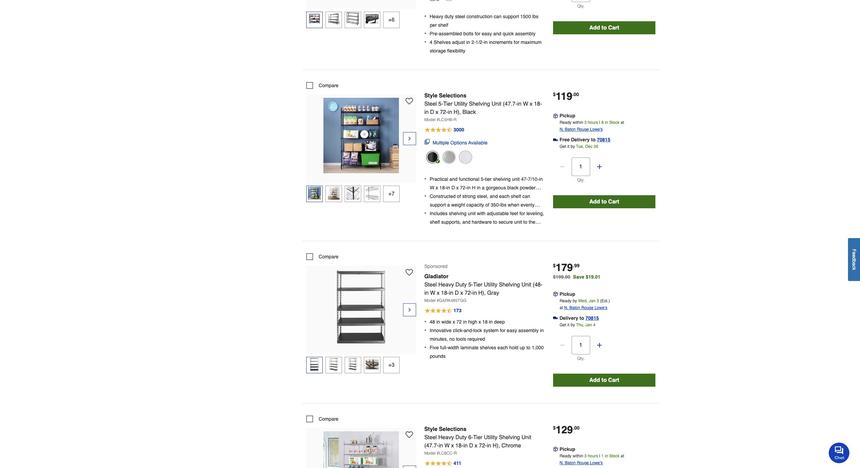 Task type: vqa. For each thing, say whether or not it's contained in the screenshot.
Bathroom link
no



Task type: describe. For each thing, give the bounding box(es) containing it.
compare inside 1000299187 element
[[319, 254, 339, 260]]

1,000
[[532, 345, 544, 350]]

supports,
[[441, 219, 461, 225]]

distributed
[[430, 211, 452, 216]]

0 vertical spatial 70815
[[597, 137, 610, 143]]

$ 119 .00
[[553, 90, 579, 102]]

free
[[560, 137, 570, 143]]

shelving inside style selections steel heavy duty 6-tier utility shelving unit (47.7-in w x 18-in d x 72-in h), chrome model # lc6cc-r
[[499, 435, 520, 441]]

5- for gladiator
[[468, 282, 473, 288]]

# inside style selections steel 5-tier utility shelving unit (47.7-in w x 18- in d x 72-in h), black model # lc5hb-r
[[437, 118, 439, 122]]

411
[[454, 461, 461, 466]]

add to cart button for (48-
[[553, 374, 656, 387]]

can inside • constructed of strong steel, and each shelf can support a weight capacity of 350-lbs when evenly distributed on leveling feet
[[523, 194, 530, 199]]

chevron right image
[[407, 135, 412, 142]]

free delivery to 70815
[[560, 137, 610, 143]]

18- inside style selections steel 5-tier utility shelving unit (47.7-in w x 18- in d x 72-in h), black model # lc5hb-r
[[534, 101, 542, 107]]

(47.7- inside style selections steel heavy duty 6-tier utility shelving unit (47.7-in w x 18-in d x 72-in h), chrome model # lc6cc-r
[[424, 443, 439, 449]]

d inside style selections steel heavy duty 6-tier utility shelving unit (47.7-in w x 18-in d x 72-in h), chrome model # lc6cc-r
[[469, 443, 473, 449]]

70815 button for in
[[597, 136, 610, 143]]

powder
[[520, 185, 536, 191]]

18- inside gladiator steel heavy duty 5-tier utility shelving unit (48- in w x 18-in d x 72-in h), gray model # gark485tgg
[[441, 290, 449, 296]]

f e e d b a c k button
[[848, 238, 860, 281]]

8
[[602, 120, 604, 125]]

baton for ready within 3 hours | 8 in stock at n. baton rouge lowe's
[[565, 127, 576, 132]]

you
[[443, 228, 451, 234]]

capacity
[[467, 202, 484, 208]]

at for ready within 3 hours | 8 in stock at n. baton rouge lowe's
[[621, 120, 624, 125]]

model inside style selections steel heavy duty 6-tier utility shelving unit (47.7-in w x 18-in d x 72-in h), chrome model # lc6cc-r
[[424, 451, 436, 456]]

k
[[852, 268, 857, 270]]

173
[[454, 308, 462, 314]]

and inside • constructed of strong steel, and each shelf can support a weight capacity of 350-lbs when evenly distributed on leveling feet
[[490, 194, 498, 199]]

get for (48-
[[560, 323, 566, 328]]

n. inside ready by wed, jan 3 (est.) at n. baton rouge lowe's
[[564, 306, 568, 310]]

72- inside gladiator steel heavy duty 5-tier utility shelving unit (48- in w x 18-in d x 72-in h), gray model # gark485tgg
[[465, 290, 473, 296]]

d inside style selections steel 5-tier utility shelving unit (47.7-in w x 18- in d x 72-in h), black model # lc5hb-r
[[430, 109, 434, 116]]

shelf inside • includes shelving unit with adjustable feet for leveling, shelf supports, and hardware to secure unit to the wall if you so desire
[[430, 219, 440, 225]]

black
[[507, 185, 519, 191]]

five
[[430, 345, 439, 350]]

for inside • 48 in wide x 72 in high x 18 in deep • innovative click-and-lock system for easy assembly in minutes, no tools required • five full-width laminate shelves each hold up to 1,000 pounds
[[500, 328, 506, 333]]

easy inside • 48 in wide x 72 in high x 18 in deep • innovative click-and-lock system for easy assembly in minutes, no tools required • five full-width laminate shelves each hold up to 1,000 pounds
[[507, 328, 517, 333]]

| for 1
[[599, 454, 600, 459]]

compare for 119
[[319, 83, 339, 88]]

hours for 8
[[588, 120, 598, 125]]

wed,
[[578, 299, 588, 304]]

1 cart from the top
[[608, 25, 619, 31]]

steel for heavy
[[424, 435, 437, 441]]

• includes shelving unit with adjustable feet for leveling, shelf supports, and hardware to secure unit to the wall if you so desire
[[424, 211, 544, 234]]

$ 129 .00
[[553, 424, 580, 436]]

per
[[430, 22, 437, 28]]

1 vertical spatial 4
[[593, 323, 596, 328]]

shelving inside • includes shelving unit with adjustable feet for leveling, shelf supports, and hardware to secure unit to the wall if you so desire
[[449, 211, 467, 216]]

119
[[556, 90, 572, 102]]

unit inside the • practical and functional 5-tier shelving unit 47-7/10-in w x 18-in d x 72-in h in a gorgeous black powder coat finish
[[512, 177, 520, 182]]

utility inside style selections steel heavy duty 6-tier utility shelving unit (47.7-in w x 18-in d x 72-in h), chrome model # lc6cc-r
[[484, 435, 498, 441]]

duty
[[445, 14, 454, 19]]

h), inside style selections steel heavy duty 6-tier utility shelving unit (47.7-in w x 18-in d x 72-in h), chrome model # lc6cc-r
[[493, 443, 500, 449]]

up
[[520, 345, 525, 350]]

no
[[449, 336, 455, 342]]

2 vertical spatial n. baton rouge lowe's button
[[560, 460, 603, 467]]

can inside • heavy duty steel construction can support 1500 lbs per shelf • pre-assembled bolts for easy and quick assembly • 4 shelves adjust in 2-1/2-in increments for maximum storage flexibility
[[494, 14, 502, 19]]

r inside style selections steel 5-tier utility shelving unit (47.7-in w x 18- in d x 72-in h), black model # lc5hb-r
[[454, 118, 457, 122]]

lowe's inside ready by wed, jan 3 (est.) at n. baton rouge lowe's
[[595, 306, 607, 310]]

ready for (48-
[[560, 299, 572, 304]]

assembly inside • heavy duty steel construction can support 1500 lbs per shelf • pre-assembled bolts for easy and quick assembly • 4 shelves adjust in 2-1/2-in increments for maximum storage flexibility
[[515, 31, 536, 37]]

unit inside style selections steel 5-tier utility shelving unit (47.7-in w x 18- in d x 72-in h), black model # lc5hb-r
[[492, 101, 501, 107]]

chrome
[[502, 443, 521, 449]]

high
[[468, 319, 477, 325]]

bolts
[[463, 31, 474, 37]]

lock
[[474, 328, 482, 333]]

chrome image
[[443, 151, 456, 164]]

if
[[440, 228, 442, 234]]

model inside style selections steel 5-tier utility shelving unit (47.7-in w x 18- in d x 72-in h), black model # lc5hb-r
[[424, 118, 436, 122]]

selections for tier
[[439, 93, 467, 99]]

47-
[[521, 177, 528, 182]]

a inside • constructed of strong steel, and each shelf can support a weight capacity of 350-lbs when evenly distributed on leveling feet
[[447, 202, 450, 208]]

adjustable
[[487, 211, 509, 216]]

3000
[[454, 127, 464, 133]]

plus image
[[596, 164, 603, 170]]

w inside gladiator steel heavy duty 5-tier utility shelving unit (48- in w x 18-in d x 72-in h), gray model # gark485tgg
[[430, 290, 435, 296]]

999990412 element
[[306, 416, 339, 423]]

7 • from the top
[[424, 319, 426, 325]]

coat
[[430, 194, 439, 199]]

1 vertical spatial jan
[[586, 323, 592, 328]]

3 for 8
[[584, 120, 587, 125]]

# inside style selections steel heavy duty 6-tier utility shelving unit (47.7-in w x 18-in d x 72-in h), chrome model # lc6cc-r
[[437, 451, 439, 456]]

maximum
[[521, 40, 542, 45]]

construction
[[467, 14, 493, 19]]

rouge for 1
[[577, 461, 589, 466]]

it for (48-
[[568, 323, 570, 328]]

gladiator steel heavy duty 5-tier utility shelving unit (48- in w x 18-in d x 72-in h), gray model # gark485tgg
[[424, 274, 543, 303]]

4 inside • heavy duty steel construction can support 1500 lbs per shelf • pre-assembled bolts for easy and quick assembly • 4 shelves adjust in 2-1/2-in increments for maximum storage flexibility
[[430, 40, 432, 45]]

strong
[[462, 194, 476, 199]]

minus image
[[559, 164, 566, 170]]

shelving inside gladiator steel heavy duty 5-tier utility shelving unit (48- in w x 18-in d x 72-in h), gray model # gark485tgg
[[499, 282, 520, 288]]

.00 for 119
[[572, 92, 579, 97]]

gark485tgg
[[439, 298, 467, 303]]

(48-
[[533, 282, 543, 288]]

support inside • heavy duty steel construction can support 1500 lbs per shelf • pre-assembled bolts for easy and quick assembly • 4 shelves adjust in 2-1/2-in increments for maximum storage flexibility
[[503, 14, 519, 19]]

$ 179 .99
[[553, 262, 580, 274]]

get it by thu, jan 4
[[560, 323, 596, 328]]

48
[[430, 319, 435, 325]]

7/10-
[[528, 177, 539, 182]]

black image
[[426, 151, 439, 164]]

1 vertical spatial unit
[[468, 211, 476, 216]]

pickup for in
[[560, 113, 575, 119]]

at for ready within 3 hours | 1 in stock at n. baton rouge lowe's
[[621, 454, 624, 459]]

in inside ready within 3 hours | 8 in stock at n. baton rouge lowe's
[[605, 120, 608, 125]]

lbs inside • heavy duty steel construction can support 1500 lbs per shelf • pre-assembled bolts for easy and quick assembly • 4 shelves adjust in 2-1/2-in increments for maximum storage flexibility
[[532, 14, 539, 19]]

rouge inside ready by wed, jan 3 (est.) at n. baton rouge lowe's
[[581, 306, 594, 310]]

hardware
[[472, 219, 492, 225]]

b
[[852, 260, 857, 263]]

1 stepper number input field with increment and decrement buttons number field from the top
[[572, 0, 590, 2]]

stock for ready within 3 hours | 8 in stock at n. baton rouge lowe's
[[609, 120, 620, 125]]

• inside the • practical and functional 5-tier shelving unit 47-7/10-in w x 18-in d x 72-in h in a gorgeous black powder coat finish
[[424, 176, 426, 182]]

assembly inside • 48 in wide x 72 in high x 18 in deep • innovative click-and-lock system for easy assembly in minutes, no tools required • five full-width laminate shelves each hold up to 1,000 pounds
[[518, 328, 539, 333]]

chevron right image
[[407, 307, 412, 314]]

3 for 1
[[584, 454, 587, 459]]

heavy inside • heavy duty steel construction can support 1500 lbs per shelf • pre-assembled bolts for easy and quick assembly • 4 shelves adjust in 2-1/2-in increments for maximum storage flexibility
[[430, 14, 443, 19]]

full-
[[440, 345, 448, 350]]

wall
[[430, 228, 438, 234]]

feet inside • constructed of strong steel, and each shelf can support a weight capacity of 350-lbs when evenly distributed on leveling feet
[[478, 211, 486, 216]]

desire
[[459, 228, 472, 234]]

at inside ready by wed, jan 3 (est.) at n. baton rouge lowe's
[[560, 306, 563, 310]]

each inside • 48 in wide x 72 in high x 18 in deep • innovative click-and-lock system for easy assembly in minutes, no tools required • five full-width laminate shelves each hold up to 1,000 pounds
[[498, 345, 508, 350]]

26
[[594, 144, 598, 149]]

tier inside style selections steel heavy duty 6-tier utility shelving unit (47.7-in w x 18-in d x 72-in h), chrome model # lc6cc-r
[[473, 435, 483, 441]]

shelving inside the • practical and functional 5-tier shelving unit 47-7/10-in w x 18-in d x 72-in h in a gorgeous black powder coat finish
[[493, 177, 511, 182]]

pickup for (48-
[[560, 292, 575, 297]]

a inside f e e d b a c k button
[[852, 263, 857, 265]]

when
[[508, 202, 519, 208]]

sponsored
[[424, 264, 448, 269]]

and inside • heavy duty steel construction can support 1500 lbs per shelf • pre-assembled bolts for easy and quick assembly • 4 shelves adjust in 2-1/2-in increments for maximum storage flexibility
[[493, 31, 501, 37]]

leveling
[[460, 211, 476, 216]]

constructed
[[430, 194, 456, 199]]

411 button
[[424, 460, 545, 468]]

tue,
[[576, 144, 584, 149]]

model inside gladiator steel heavy duty 5-tier utility shelving unit (48- in w x 18-in d x 72-in h), gray model # gark485tgg
[[424, 298, 436, 303]]

wide
[[442, 319, 451, 325]]

stepper number input field with increment and decrement buttons number field for in
[[572, 158, 590, 176]]

heavy inside style selections steel heavy duty 6-tier utility shelving unit (47.7-in w x 18-in d x 72-in h), chrome model # lc6cc-r
[[438, 435, 454, 441]]

minus image
[[559, 342, 566, 349]]

for inside • includes shelving unit with adjustable feet for leveling, shelf supports, and hardware to secure unit to the wall if you so desire
[[520, 211, 525, 216]]

innovative
[[430, 328, 452, 333]]

1500
[[520, 14, 531, 19]]

1 vertical spatial of
[[486, 202, 490, 208]]

0 horizontal spatial of
[[457, 194, 461, 199]]

thu,
[[576, 323, 584, 328]]

$ for 129
[[553, 426, 556, 431]]

1 e from the top
[[852, 252, 857, 255]]

a inside the • practical and functional 5-tier shelving unit 47-7/10-in w x 18-in d x 72-in h in a gorgeous black powder coat finish
[[482, 185, 485, 191]]

qty. for (48-
[[577, 356, 585, 361]]

within for ready within 3 hours | 8 in stock at n. baton rouge lowe's
[[573, 120, 583, 125]]

duty inside style selections steel heavy duty 6-tier utility shelving unit (47.7-in w x 18-in d x 72-in h), chrome model # lc6cc-r
[[456, 435, 467, 441]]

gladiator
[[424, 274, 449, 280]]

weight
[[451, 202, 465, 208]]

on
[[453, 211, 459, 216]]

• practical and functional 5-tier shelving unit 47-7/10-in w x 18-in d x 72-in h in a gorgeous black powder coat finish
[[424, 176, 543, 199]]

c
[[852, 265, 857, 268]]

n. for ready within 3 hours | 1 in stock at n. baton rouge lowe's
[[560, 461, 564, 466]]

by for in
[[571, 144, 575, 149]]

72- inside style selections steel 5-tier utility shelving unit (47.7-in w x 18- in d x 72-in h), black model # lc5hb-r
[[440, 109, 448, 116]]

evenly
[[521, 202, 535, 208]]

storage
[[430, 48, 446, 54]]

72- inside the • practical and functional 5-tier shelving unit 47-7/10-in w x 18-in d x 72-in h in a gorgeous black powder coat finish
[[460, 185, 467, 191]]

within for ready within 3 hours | 1 in stock at n. baton rouge lowe's
[[573, 454, 583, 459]]

lowe's for 8
[[590, 127, 603, 132]]

w inside style selections steel heavy duty 6-tier utility shelving unit (47.7-in w x 18-in d x 72-in h), chrome model # lc6cc-r
[[445, 443, 450, 449]]

+3 button
[[383, 357, 400, 374]]

(est.)
[[600, 299, 610, 304]]

with
[[477, 211, 486, 216]]

add for in
[[589, 199, 600, 205]]

utility inside style selections steel 5-tier utility shelving unit (47.7-in w x 18- in d x 72-in h), black model # lc5hb-r
[[454, 101, 468, 107]]

f
[[852, 249, 857, 252]]

selections for duty
[[439, 427, 467, 433]]

jan inside ready by wed, jan 3 (est.) at n. baton rouge lowe's
[[589, 299, 596, 304]]

1 vertical spatial delivery
[[560, 316, 578, 321]]

$199.00
[[553, 274, 571, 280]]

deep
[[494, 319, 505, 325]]

173 button
[[424, 307, 545, 315]]

rouge for 8
[[577, 127, 589, 132]]

add to cart button for in
[[553, 196, 656, 209]]

8 • from the top
[[424, 327, 426, 334]]

d
[[852, 257, 857, 260]]

h), inside style selections steel 5-tier utility shelving unit (47.7-in w x 18- in d x 72-in h), black model # lc5hb-r
[[454, 109, 461, 116]]

multiple options available link
[[424, 139, 488, 146]]

pickup image for ready within 3 hours | 1 in stock at n. baton rouge lowe's
[[553, 447, 558, 452]]

for down the quick
[[514, 40, 520, 45]]

multiple options available
[[433, 140, 488, 146]]

18- inside the • practical and functional 5-tier shelving unit 47-7/10-in w x 18-in d x 72-in h in a gorgeous black powder coat finish
[[440, 185, 446, 191]]

5- inside style selections steel 5-tier utility shelving unit (47.7-in w x 18- in d x 72-in h), black model # lc5hb-r
[[438, 101, 443, 107]]

easy inside • heavy duty steel construction can support 1500 lbs per shelf • pre-assembled bolts for easy and quick assembly • 4 shelves adjust in 2-1/2-in increments for maximum storage flexibility
[[482, 31, 492, 37]]

and inside the • practical and functional 5-tier shelving unit 47-7/10-in w x 18-in d x 72-in h in a gorgeous black powder coat finish
[[450, 177, 458, 182]]

assembled
[[439, 31, 462, 37]]

d inside the • practical and functional 5-tier shelving unit 47-7/10-in w x 18-in d x 72-in h in a gorgeous black powder coat finish
[[452, 185, 455, 191]]

includes
[[430, 211, 448, 216]]

d inside gladiator steel heavy duty 5-tier utility shelving unit (48- in w x 18-in d x 72-in h), gray model # gark485tgg
[[455, 290, 459, 296]]

unit inside gladiator steel heavy duty 5-tier utility shelving unit (48- in w x 18-in d x 72-in h), gray model # gark485tgg
[[522, 282, 531, 288]]

+7 button
[[383, 186, 400, 202]]

heart outline image for get it by
[[406, 269, 413, 276]]

6-
[[468, 435, 473, 441]]

hours for 1
[[588, 454, 598, 459]]

0 vertical spatial delivery
[[571, 137, 590, 143]]



Task type: locate. For each thing, give the bounding box(es) containing it.
e up d at the right
[[852, 252, 857, 255]]

5-
[[438, 101, 443, 107], [481, 177, 485, 182], [468, 282, 473, 288]]

hours left 1
[[588, 454, 598, 459]]

0 vertical spatial shelving
[[469, 101, 490, 107]]

1 vertical spatial #
[[437, 298, 439, 303]]

heart outline image for at
[[406, 431, 413, 439]]

# inside gladiator steel heavy duty 5-tier utility shelving unit (48- in w x 18-in d x 72-in h), gray model # gark485tgg
[[437, 298, 439, 303]]

stock right 8
[[609, 120, 620, 125]]

0 vertical spatial add
[[589, 25, 600, 31]]

ready within 3 hours | 1 in stock at n. baton rouge lowe's
[[560, 454, 624, 466]]

• inside • constructed of strong steel, and each shelf can support a weight capacity of 350-lbs when evenly distributed on leveling feet
[[424, 193, 426, 200]]

|
[[599, 120, 600, 125], [599, 454, 600, 459]]

practical
[[430, 177, 448, 182]]

2 add to cart button from the top
[[553, 196, 656, 209]]

2 cart from the top
[[608, 199, 619, 205]]

• left duty
[[424, 14, 426, 20]]

• inside • includes shelving unit with adjustable feet for leveling, shelf supports, and hardware to secure unit to the wall if you so desire
[[424, 211, 426, 217]]

2 vertical spatial 5-
[[468, 282, 473, 288]]

| inside ready within 3 hours | 1 in stock at n. baton rouge lowe's
[[599, 454, 600, 459]]

3 add to cart from the top
[[589, 377, 619, 384]]

baton inside ready by wed, jan 3 (est.) at n. baton rouge lowe's
[[570, 306, 580, 310]]

ready left wed, on the bottom right
[[560, 299, 572, 304]]

2 within from the top
[[573, 454, 583, 459]]

0 vertical spatial unit
[[492, 101, 501, 107]]

4.5 stars image containing 411
[[424, 460, 462, 468]]

lowe's inside ready within 3 hours | 1 in stock at n. baton rouge lowe's
[[590, 461, 603, 466]]

n. for ready within 3 hours | 8 in stock at n. baton rouge lowe's
[[560, 127, 564, 132]]

black
[[463, 109, 476, 116]]

f e e d b a c k
[[852, 249, 857, 270]]

qty.
[[577, 4, 585, 9], [577, 178, 585, 183], [577, 356, 585, 361]]

1 vertical spatial compare
[[319, 254, 339, 260]]

3 add to cart button from the top
[[553, 374, 656, 387]]

1 vertical spatial shelving
[[499, 282, 520, 288]]

Stepper number input field with increment and decrement buttons number field
[[572, 0, 590, 2], [572, 158, 590, 176], [572, 336, 590, 355]]

r up 3000
[[454, 118, 457, 122]]

1 within from the top
[[573, 120, 583, 125]]

1 vertical spatial heavy
[[438, 282, 454, 288]]

3 # from the top
[[437, 451, 439, 456]]

assembly
[[515, 31, 536, 37], [518, 328, 539, 333]]

shelving inside style selections steel 5-tier utility shelving unit (47.7-in w x 18- in d x 72-in h), black model # lc5hb-r
[[469, 101, 490, 107]]

.00 for 129
[[573, 426, 580, 431]]

lowe's
[[590, 127, 603, 132], [595, 306, 607, 310], [590, 461, 603, 466]]

0 vertical spatial 3
[[584, 120, 587, 125]]

2 feet from the left
[[510, 211, 518, 216]]

get for in
[[560, 144, 566, 149]]

shelving down weight
[[449, 211, 467, 216]]

1 vertical spatial within
[[573, 454, 583, 459]]

support up includes
[[430, 202, 446, 208]]

0 vertical spatial hours
[[588, 120, 598, 125]]

style for heavy
[[424, 427, 438, 433]]

cart for (48-
[[608, 377, 619, 384]]

2 hours from the top
[[588, 454, 598, 459]]

jan right thu,
[[586, 323, 592, 328]]

.00
[[572, 92, 579, 97], [573, 426, 580, 431]]

stepper number input field with increment and decrement buttons number field for (48-
[[572, 336, 590, 355]]

1 vertical spatial a
[[447, 202, 450, 208]]

to
[[602, 25, 607, 31], [591, 137, 596, 143], [602, 199, 607, 205], [493, 219, 497, 225], [523, 219, 527, 225], [580, 316, 584, 321], [527, 345, 531, 350], [602, 377, 607, 384]]

1 pickup from the top
[[560, 113, 575, 119]]

w inside the • practical and functional 5-tier shelving unit 47-7/10-in w x 18-in d x 72-in h in a gorgeous black powder coat finish
[[430, 185, 434, 191]]

rouge inside ready within 3 hours | 1 in stock at n. baton rouge lowe's
[[577, 461, 589, 466]]

for
[[475, 31, 481, 37], [514, 40, 520, 45], [520, 211, 525, 216], [500, 328, 506, 333]]

actual price $119.00 element
[[553, 90, 579, 102]]

model left lc6cc-
[[424, 451, 436, 456]]

can
[[494, 14, 502, 19], [523, 194, 530, 199]]

+7
[[388, 191, 395, 197]]

unit inside style selections steel heavy duty 6-tier utility shelving unit (47.7-in w x 18-in d x 72-in h), chrome model # lc6cc-r
[[522, 435, 531, 441]]

hold
[[509, 345, 519, 350]]

and up 350-
[[490, 194, 498, 199]]

2 horizontal spatial 5-
[[481, 177, 485, 182]]

2 model from the top
[[424, 298, 436, 303]]

lbs inside • constructed of strong steel, and each shelf can support a weight capacity of 350-lbs when evenly distributed on leveling feet
[[500, 202, 507, 208]]

1 vertical spatial assembly
[[518, 328, 539, 333]]

1 vertical spatial pickup
[[560, 292, 575, 297]]

steel
[[424, 101, 437, 107], [424, 282, 437, 288], [424, 435, 437, 441]]

unit
[[512, 177, 520, 182], [468, 211, 476, 216], [514, 219, 522, 225]]

2 pickup image from the top
[[553, 447, 558, 452]]

$ inside $ 179 .99
[[553, 263, 556, 269]]

2 pickup from the top
[[560, 292, 575, 297]]

n. baton rouge lowe's button
[[560, 126, 603, 133], [564, 305, 607, 311], [560, 460, 603, 467]]

1 horizontal spatial a
[[482, 185, 485, 191]]

of up weight
[[457, 194, 461, 199]]

3 left 8
[[584, 120, 587, 125]]

heavy up lc6cc-
[[438, 435, 454, 441]]

0 horizontal spatial support
[[430, 202, 446, 208]]

unit down capacity at the right
[[468, 211, 476, 216]]

1 ready from the top
[[560, 120, 572, 125]]

1 horizontal spatial can
[[523, 194, 530, 199]]

1 get from the top
[[560, 144, 566, 149]]

• left 48
[[424, 319, 426, 325]]

1 vertical spatial 70815 button
[[586, 315, 599, 322]]

0 vertical spatial add to cart
[[589, 25, 619, 31]]

| left 1
[[599, 454, 600, 459]]

ready up free
[[560, 120, 572, 125]]

3 left (est.)
[[597, 299, 599, 304]]

lbs left "when"
[[500, 202, 507, 208]]

a up "k"
[[852, 263, 857, 265]]

0 vertical spatial assembly
[[515, 31, 536, 37]]

2 vertical spatial model
[[424, 451, 436, 456]]

4 • from the top
[[424, 176, 426, 182]]

add to cart for (48-
[[589, 377, 619, 384]]

steel
[[455, 14, 465, 19]]

• left the innovative
[[424, 327, 426, 334]]

• left shelves
[[424, 39, 426, 45]]

style inside style selections steel 5-tier utility shelving unit (47.7-in w x 18- in d x 72-in h), black model # lc5hb-r
[[424, 93, 438, 99]]

feet up hardware
[[478, 211, 486, 216]]

minutes,
[[430, 336, 448, 342]]

1000299187 element
[[306, 253, 339, 260]]

5- up lc5hb-
[[438, 101, 443, 107]]

to inside • 48 in wide x 72 in high x 18 in deep • innovative click-and-lock system for easy assembly in minutes, no tools required • five full-width laminate shelves each hold up to 1,000 pounds
[[527, 345, 531, 350]]

1 vertical spatial steel
[[424, 282, 437, 288]]

get left thu,
[[560, 323, 566, 328]]

4 down the pre-
[[430, 40, 432, 45]]

pickup image
[[553, 292, 558, 297], [553, 447, 558, 452]]

1 vertical spatial pickup image
[[553, 447, 558, 452]]

ready inside ready within 3 hours | 8 in stock at n. baton rouge lowe's
[[560, 120, 572, 125]]

2 ready from the top
[[560, 299, 572, 304]]

w inside style selections steel 5-tier utility shelving unit (47.7-in w x 18- in d x 72-in h), black model # lc5hb-r
[[523, 101, 528, 107]]

it
[[568, 144, 570, 149], [568, 323, 570, 328]]

4.5 stars image down lc6cc-
[[424, 460, 462, 468]]

1 vertical spatial ready
[[560, 299, 572, 304]]

18- up constructed
[[440, 185, 446, 191]]

selections up black
[[439, 93, 467, 99]]

gallery item 0 image
[[324, 98, 399, 174], [324, 269, 399, 345], [324, 432, 399, 468]]

0 horizontal spatial (47.7-
[[424, 443, 439, 449]]

leveling,
[[527, 211, 544, 216]]

actual price $179.99 element
[[553, 262, 580, 274]]

tier
[[443, 101, 453, 107], [473, 282, 483, 288], [473, 435, 483, 441]]

$ for 179
[[553, 263, 556, 269]]

easy up hold
[[507, 328, 517, 333]]

ready down actual price $129.00 element at right
[[560, 454, 572, 459]]

lc5hb-
[[439, 118, 454, 122]]

lbs right 1500
[[532, 14, 539, 19]]

0 vertical spatial easy
[[482, 31, 492, 37]]

1 vertical spatial |
[[599, 454, 600, 459]]

1 feet from the left
[[478, 211, 486, 216]]

0 vertical spatial stock
[[609, 120, 620, 125]]

1 horizontal spatial 4
[[593, 323, 596, 328]]

3 compare from the top
[[319, 417, 339, 422]]

3 inside ready within 3 hours | 8 in stock at n. baton rouge lowe's
[[584, 120, 587, 125]]

n.
[[560, 127, 564, 132], [564, 306, 568, 310], [560, 461, 564, 466]]

2 $ from the top
[[553, 263, 556, 269]]

at right 8
[[621, 120, 624, 125]]

3 • from the top
[[424, 39, 426, 45]]

n. inside ready within 3 hours | 8 in stock at n. baton rouge lowe's
[[560, 127, 564, 132]]

• left "practical"
[[424, 176, 426, 182]]

2 vertical spatial unit
[[522, 435, 531, 441]]

model left lc5hb-
[[424, 118, 436, 122]]

2 duty from the top
[[456, 435, 467, 441]]

gallery item 0 image for +7
[[324, 98, 399, 174]]

easy
[[482, 31, 492, 37], [507, 328, 517, 333]]

3 stepper number input field with increment and decrement buttons number field from the top
[[572, 336, 590, 355]]

9 • from the top
[[424, 345, 426, 351]]

5- up '173' button at bottom
[[468, 282, 473, 288]]

1 vertical spatial .00
[[573, 426, 580, 431]]

6 • from the top
[[424, 211, 426, 217]]

2 vertical spatial stepper number input field with increment and decrement buttons number field
[[572, 336, 590, 355]]

was price $199.00 element
[[553, 273, 573, 280]]

lowe's down (est.)
[[595, 306, 607, 310]]

2 vertical spatial baton
[[565, 461, 576, 466]]

easy up 1/2-
[[482, 31, 492, 37]]

at inside ready within 3 hours | 8 in stock at n. baton rouge lowe's
[[621, 120, 624, 125]]

3 cart from the top
[[608, 377, 619, 384]]

2 4.5 stars image from the top
[[424, 307, 462, 315]]

heart outline image
[[406, 269, 413, 276], [406, 431, 413, 439]]

2 vertical spatial steel
[[424, 435, 437, 441]]

flexibility
[[447, 48, 465, 54]]

utility right 6-
[[484, 435, 498, 441]]

1 r from the top
[[454, 118, 457, 122]]

within left 1
[[573, 454, 583, 459]]

utility inside gladiator steel heavy duty 5-tier utility shelving unit (48- in w x 18-in d x 72-in h), gray model # gark485tgg
[[484, 282, 498, 288]]

baton inside ready within 3 hours | 1 in stock at n. baton rouge lowe's
[[565, 461, 576, 466]]

of left 350-
[[486, 202, 490, 208]]

$19.01
[[586, 274, 601, 280]]

3 4.5 stars image from the top
[[424, 460, 462, 468]]

tier
[[485, 177, 492, 182]]

2 stepper number input field with increment and decrement buttons number field from the top
[[572, 158, 590, 176]]

$
[[553, 92, 556, 97], [553, 263, 556, 269], [553, 426, 556, 431]]

e up b
[[852, 255, 857, 257]]

0 vertical spatial n. baton rouge lowe's button
[[560, 126, 603, 133]]

350-
[[491, 202, 500, 208]]

1 | from the top
[[599, 120, 600, 125]]

d up finish
[[452, 185, 455, 191]]

2 vertical spatial tier
[[473, 435, 483, 441]]

1 it from the top
[[568, 144, 570, 149]]

add to cart
[[589, 25, 619, 31], [589, 199, 619, 205], [589, 377, 619, 384]]

3 steel from the top
[[424, 435, 437, 441]]

n. baton rouge lowe's button up free delivery to 70815 on the right top of page
[[560, 126, 603, 133]]

18
[[482, 319, 488, 325]]

n. baton rouge lowe's button down 1
[[560, 460, 603, 467]]

4.5 stars image for 119
[[424, 126, 465, 134]]

• left the pre-
[[424, 31, 426, 37]]

for up 1/2-
[[475, 31, 481, 37]]

70815 button for (48-
[[586, 315, 599, 322]]

• heavy duty steel construction can support 1500 lbs per shelf • pre-assembled bolts for easy and quick assembly • 4 shelves adjust in 2-1/2-in increments for maximum storage flexibility
[[424, 14, 542, 54]]

it for in
[[568, 144, 570, 149]]

for down 'evenly' on the right of page
[[520, 211, 525, 216]]

2 vertical spatial at
[[621, 454, 624, 459]]

1 vertical spatial easy
[[507, 328, 517, 333]]

gallery item 0 image for +3
[[324, 269, 399, 345]]

ready within 3 hours | 8 in stock at n. baton rouge lowe's
[[560, 120, 624, 132]]

duty up gark485tgg
[[456, 282, 467, 288]]

unit left 47-
[[512, 177, 520, 182]]

1 vertical spatial lbs
[[500, 202, 507, 208]]

secure
[[499, 219, 513, 225]]

feet inside • includes shelving unit with adjustable feet for leveling, shelf supports, and hardware to secure unit to the wall if you so desire
[[510, 211, 518, 216]]

1 gallery item 0 image from the top
[[324, 98, 399, 174]]

lowe's for 1
[[590, 461, 603, 466]]

1 style from the top
[[424, 93, 438, 99]]

1 qty. from the top
[[577, 4, 585, 9]]

| for 8
[[599, 120, 600, 125]]

add
[[589, 25, 600, 31], [589, 199, 600, 205], [589, 377, 600, 384]]

70815
[[597, 137, 610, 143], [586, 316, 599, 321]]

r inside style selections steel heavy duty 6-tier utility shelving unit (47.7-in w x 18-in d x 72-in h), chrome model # lc6cc-r
[[454, 451, 457, 456]]

• left the coat
[[424, 193, 426, 200]]

shelves
[[434, 40, 451, 45]]

0 vertical spatial a
[[482, 185, 485, 191]]

a up steel,
[[482, 185, 485, 191]]

at inside ready within 3 hours | 1 in stock at n. baton rouge lowe's
[[621, 454, 624, 459]]

0 vertical spatial can
[[494, 14, 502, 19]]

jan
[[589, 299, 596, 304], [586, 323, 592, 328]]

2 vertical spatial unit
[[514, 219, 522, 225]]

each inside • constructed of strong steel, and each shelf can support a weight capacity of 350-lbs when evenly distributed on leveling feet
[[499, 194, 510, 199]]

2 vertical spatial gallery item 0 image
[[324, 432, 399, 468]]

pickup image
[[553, 114, 558, 118]]

shelf right "per"
[[438, 22, 448, 28]]

each left hold
[[498, 345, 508, 350]]

n. baton rouge lowe's button down wed, on the bottom right
[[564, 305, 607, 311]]

shelving up chrome at the right bottom of page
[[499, 435, 520, 441]]

1 compare from the top
[[319, 83, 339, 88]]

0 vertical spatial unit
[[512, 177, 520, 182]]

style selections steel 5-tier utility shelving unit (47.7-in w x 18- in d x 72-in h), black model # lc5hb-r
[[424, 93, 542, 122]]

steel for 5-
[[424, 101, 437, 107]]

2 compare from the top
[[319, 254, 339, 260]]

and right "practical"
[[450, 177, 458, 182]]

white image
[[459, 151, 472, 164]]

1 vertical spatial cart
[[608, 199, 619, 205]]

1 4.5 stars image from the top
[[424, 126, 465, 134]]

72
[[457, 319, 462, 325]]

70815 down ready by wed, jan 3 (est.) at n. baton rouge lowe's
[[586, 316, 599, 321]]

qty. for in
[[577, 178, 585, 183]]

shelves
[[480, 345, 496, 350]]

0 vertical spatial it
[[568, 144, 570, 149]]

truck filled image
[[553, 316, 558, 321]]

1 vertical spatial 5-
[[481, 177, 485, 182]]

4.5 stars image up wide at the bottom right of the page
[[424, 307, 462, 315]]

0 vertical spatial cart
[[608, 25, 619, 31]]

.99
[[573, 263, 580, 269]]

unit right secure
[[514, 219, 522, 225]]

style for 5-
[[424, 93, 438, 99]]

shelf up wall
[[430, 219, 440, 225]]

duty
[[456, 282, 467, 288], [456, 435, 467, 441]]

shelf inside • constructed of strong steel, and each shelf can support a weight capacity of 350-lbs when evenly distributed on leveling feet
[[511, 194, 521, 199]]

2 horizontal spatial a
[[852, 263, 857, 265]]

(47.7-
[[503, 101, 517, 107], [424, 443, 439, 449]]

1 stock from the top
[[609, 120, 620, 125]]

1 • from the top
[[424, 14, 426, 20]]

selections inside style selections steel 5-tier utility shelving unit (47.7-in w x 18- in d x 72-in h), black model # lc5hb-r
[[439, 93, 467, 99]]

within inside ready within 3 hours | 8 in stock at n. baton rouge lowe's
[[573, 120, 583, 125]]

3 add from the top
[[589, 377, 600, 384]]

1 selections from the top
[[439, 93, 467, 99]]

0 horizontal spatial easy
[[482, 31, 492, 37]]

system
[[483, 328, 499, 333]]

1 vertical spatial model
[[424, 298, 436, 303]]

1 heart outline image from the top
[[406, 269, 413, 276]]

lowe's inside ready within 3 hours | 8 in stock at n. baton rouge lowe's
[[590, 127, 603, 132]]

1 hours from the top
[[588, 120, 598, 125]]

in inside ready within 3 hours | 1 in stock at n. baton rouge lowe's
[[605, 454, 608, 459]]

1 steel from the top
[[424, 101, 437, 107]]

72- inside style selections steel heavy duty 6-tier utility shelving unit (47.7-in w x 18-in d x 72-in h), chrome model # lc6cc-r
[[479, 443, 487, 449]]

2 vertical spatial ready
[[560, 454, 572, 459]]

n. up 'delivery to 70815'
[[564, 306, 568, 310]]

1 vertical spatial stepper number input field with increment and decrement buttons number field
[[572, 158, 590, 176]]

1 add to cart from the top
[[589, 25, 619, 31]]

2 style from the top
[[424, 427, 438, 433]]

| inside ready within 3 hours | 8 in stock at n. baton rouge lowe's
[[599, 120, 600, 125]]

1 # from the top
[[437, 118, 439, 122]]

1
[[602, 454, 604, 459]]

truck filled image
[[553, 138, 558, 142]]

by for (48-
[[571, 323, 575, 328]]

| left 8
[[599, 120, 600, 125]]

ready inside ready within 3 hours | 1 in stock at n. baton rouge lowe's
[[560, 454, 572, 459]]

1 vertical spatial (47.7-
[[424, 443, 439, 449]]

2 get from the top
[[560, 323, 566, 328]]

1 vertical spatial get
[[560, 323, 566, 328]]

2 e from the top
[[852, 255, 857, 257]]

tier inside style selections steel 5-tier utility shelving unit (47.7-in w x 18- in d x 72-in h), black model # lc5hb-r
[[443, 101, 453, 107]]

0 vertical spatial style
[[424, 93, 438, 99]]

1 vertical spatial by
[[573, 299, 577, 304]]

2 vertical spatial utility
[[484, 435, 498, 441]]

pounds
[[430, 354, 446, 359]]

2 • from the top
[[424, 31, 426, 37]]

2 it from the top
[[568, 323, 570, 328]]

laminate
[[461, 345, 479, 350]]

heavy inside gladiator steel heavy duty 5-tier utility shelving unit (48- in w x 18-in d x 72-in h), gray model # gark485tgg
[[438, 282, 454, 288]]

feet
[[478, 211, 486, 216], [510, 211, 518, 216]]

so
[[452, 228, 457, 234]]

heart outline image
[[406, 98, 413, 105]]

1 vertical spatial shelving
[[449, 211, 467, 216]]

assembly up maximum
[[515, 31, 536, 37]]

shelving up gray
[[499, 282, 520, 288]]

r
[[454, 118, 457, 122], [454, 451, 457, 456]]

1 duty from the top
[[456, 282, 467, 288]]

3 inside ready within 3 hours | 1 in stock at n. baton rouge lowe's
[[584, 454, 587, 459]]

1 vertical spatial unit
[[522, 282, 531, 288]]

2 add to cart from the top
[[589, 199, 619, 205]]

each down gorgeous
[[499, 194, 510, 199]]

0 vertical spatial support
[[503, 14, 519, 19]]

3 model from the top
[[424, 451, 436, 456]]

2 vertical spatial 3
[[584, 454, 587, 459]]

baton for ready within 3 hours | 1 in stock at n. baton rouge lowe's
[[565, 461, 576, 466]]

3 inside ready by wed, jan 3 (est.) at n. baton rouge lowe's
[[597, 299, 599, 304]]

0 vertical spatial rouge
[[577, 127, 589, 132]]

1 horizontal spatial h),
[[478, 290, 486, 296]]

tier inside gladiator steel heavy duty 5-tier utility shelving unit (48- in w x 18-in d x 72-in h), gray model # gark485tgg
[[473, 282, 483, 288]]

1 vertical spatial shelf
[[511, 194, 521, 199]]

h), left black
[[454, 109, 461, 116]]

click-
[[453, 328, 464, 333]]

999990410 element
[[306, 82, 339, 89]]

get down free
[[560, 144, 566, 149]]

tier up 411 button
[[473, 435, 483, 441]]

0 vertical spatial .00
[[572, 92, 579, 97]]

steel inside gladiator steel heavy duty 5-tier utility shelving unit (48- in w x 18-in d x 72-in h), gray model # gark485tgg
[[424, 282, 437, 288]]

shelving up gorgeous
[[493, 177, 511, 182]]

0 vertical spatial 4.5 stars image
[[424, 126, 465, 134]]

add for (48-
[[589, 377, 600, 384]]

within up free delivery to 70815 on the right top of page
[[573, 120, 583, 125]]

pickup right pickup icon
[[560, 113, 575, 119]]

3 qty. from the top
[[577, 356, 585, 361]]

quick
[[503, 31, 514, 37]]

can up 'evenly' on the right of page
[[523, 194, 530, 199]]

lowe's down 1
[[590, 461, 603, 466]]

and inside • includes shelving unit with adjustable feet for leveling, shelf supports, and hardware to secure unit to the wall if you so desire
[[463, 219, 471, 225]]

rouge inside ready within 3 hours | 8 in stock at n. baton rouge lowe's
[[577, 127, 589, 132]]

delivery up tue,
[[571, 137, 590, 143]]

shelf inside • heavy duty steel construction can support 1500 lbs per shelf • pre-assembled bolts for easy and quick assembly • 4 shelves adjust in 2-1/2-in increments for maximum storage flexibility
[[438, 22, 448, 28]]

w
[[523, 101, 528, 107], [430, 185, 434, 191], [430, 290, 435, 296], [445, 443, 450, 449]]

can right construction
[[494, 14, 502, 19]]

3 left 1
[[584, 454, 587, 459]]

70815 button down ready by wed, jan 3 (est.) at n. baton rouge lowe's
[[586, 315, 599, 322]]

$ for 119
[[553, 92, 556, 97]]

0 vertical spatial shelf
[[438, 22, 448, 28]]

3 ready from the top
[[560, 454, 572, 459]]

adjust
[[452, 40, 465, 45]]

4.5 stars image
[[424, 126, 465, 134], [424, 307, 462, 315], [424, 460, 462, 468]]

1 vertical spatial r
[[454, 451, 457, 456]]

70815 up 26
[[597, 137, 610, 143]]

dec
[[585, 144, 593, 149]]

1 horizontal spatial (47.7-
[[503, 101, 517, 107]]

1 vertical spatial heart outline image
[[406, 431, 413, 439]]

2 heart outline image from the top
[[406, 431, 413, 439]]

baton down $ 129 .00
[[565, 461, 576, 466]]

.00 inside $ 119 .00
[[572, 92, 579, 97]]

0 horizontal spatial shelving
[[449, 211, 467, 216]]

1 model from the top
[[424, 118, 436, 122]]

pickup down actual price $129.00 element at right
[[560, 447, 575, 452]]

1 horizontal spatial shelving
[[493, 177, 511, 182]]

support inside • constructed of strong steel, and each shelf can support a weight capacity of 350-lbs when evenly distributed on leveling feet
[[430, 202, 446, 208]]

• left 'five'
[[424, 345, 426, 351]]

delivery up get it by thu, jan 4
[[560, 316, 578, 321]]

1 vertical spatial can
[[523, 194, 530, 199]]

4.5 stars image containing 173
[[424, 307, 462, 315]]

$ inside $ 129 .00
[[553, 426, 556, 431]]

3 gallery item 0 image from the top
[[324, 432, 399, 468]]

2 vertical spatial $
[[553, 426, 556, 431]]

(47.7- inside style selections steel 5-tier utility shelving unit (47.7-in w x 18- in d x 72-in h), black model # lc5hb-r
[[503, 101, 517, 107]]

n. baton rouge lowe's button for in
[[560, 126, 603, 133]]

h), inside gladiator steel heavy duty 5-tier utility shelving unit (48- in w x 18-in d x 72-in h), gray model # gark485tgg
[[478, 290, 486, 296]]

0 vertical spatial steel
[[424, 101, 437, 107]]

and up the increments
[[493, 31, 501, 37]]

lc6cc-
[[439, 451, 454, 456]]

the
[[529, 219, 535, 225]]

0 vertical spatial heart outline image
[[406, 269, 413, 276]]

d up gark485tgg
[[455, 290, 459, 296]]

4 right thu,
[[593, 323, 596, 328]]

thumbnail image
[[308, 12, 321, 26], [327, 12, 340, 26], [347, 12, 360, 26], [366, 12, 379, 26], [308, 187, 321, 200], [327, 187, 340, 200], [347, 187, 360, 200], [366, 187, 379, 200], [308, 358, 321, 371], [327, 358, 340, 371], [347, 358, 360, 371], [366, 358, 379, 371]]

by inside ready by wed, jan 3 (est.) at n. baton rouge lowe's
[[573, 299, 577, 304]]

style inside style selections steel heavy duty 6-tier utility shelving unit (47.7-in w x 18-in d x 72-in h), chrome model # lc6cc-r
[[424, 427, 438, 433]]

2 steel from the top
[[424, 282, 437, 288]]

4.5 stars image for 129
[[424, 460, 462, 468]]

support
[[503, 14, 519, 19], [430, 202, 446, 208]]

.00 inside $ 129 .00
[[573, 426, 580, 431]]

1 vertical spatial n. baton rouge lowe's button
[[564, 305, 607, 311]]

add to cart for in
[[589, 199, 619, 205]]

style
[[424, 93, 438, 99], [424, 427, 438, 433]]

4.5 stars image containing 3000
[[424, 126, 465, 134]]

2 vertical spatial add
[[589, 377, 600, 384]]

stock inside ready within 3 hours | 8 in stock at n. baton rouge lowe's
[[609, 120, 620, 125]]

actual price $129.00 element
[[553, 424, 580, 436]]

1 vertical spatial 70815
[[586, 316, 599, 321]]

0 vertical spatial heavy
[[430, 14, 443, 19]]

ready for in
[[560, 120, 572, 125]]

18- up 411
[[456, 443, 464, 449]]

2 vertical spatial add to cart button
[[553, 374, 656, 387]]

• left includes
[[424, 211, 426, 217]]

hours inside ready within 3 hours | 8 in stock at n. baton rouge lowe's
[[588, 120, 598, 125]]

1 add from the top
[[589, 25, 600, 31]]

3 $ from the top
[[553, 426, 556, 431]]

gorgeous
[[486, 185, 506, 191]]

duty inside gladiator steel heavy duty 5-tier utility shelving unit (48- in w x 18-in d x 72-in h), gray model # gark485tgg
[[456, 282, 467, 288]]

2 vertical spatial add to cart
[[589, 377, 619, 384]]

and up desire
[[463, 219, 471, 225]]

4
[[430, 40, 432, 45], [593, 323, 596, 328]]

18- inside style selections steel heavy duty 6-tier utility shelving unit (47.7-in w x 18-in d x 72-in h), chrome model # lc6cc-r
[[456, 443, 464, 449]]

2 stock from the top
[[609, 454, 620, 459]]

1 vertical spatial tier
[[473, 282, 483, 288]]

compare for 129
[[319, 417, 339, 422]]

increments
[[489, 40, 513, 45]]

pickup down $199.00
[[560, 292, 575, 297]]

for down deep
[[500, 328, 506, 333]]

2 # from the top
[[437, 298, 439, 303]]

at right 1
[[621, 454, 624, 459]]

2 qty. from the top
[[577, 178, 585, 183]]

2 vertical spatial cart
[[608, 377, 619, 384]]

model up 48
[[424, 298, 436, 303]]

2 | from the top
[[599, 454, 600, 459]]

$ inside $ 119 .00
[[553, 92, 556, 97]]

1 vertical spatial qty.
[[577, 178, 585, 183]]

save
[[573, 274, 585, 280]]

0 vertical spatial get
[[560, 144, 566, 149]]

2 gallery item 0 image from the top
[[324, 269, 399, 345]]

plus image
[[596, 342, 603, 349]]

baton inside ready within 3 hours | 8 in stock at n. baton rouge lowe's
[[565, 127, 576, 132]]

0 vertical spatial stepper number input field with increment and decrement buttons number field
[[572, 0, 590, 2]]

available
[[468, 140, 488, 146]]

1 vertical spatial rouge
[[581, 306, 594, 310]]

0 vertical spatial n.
[[560, 127, 564, 132]]

stock inside ready within 3 hours | 1 in stock at n. baton rouge lowe's
[[609, 454, 620, 459]]

chat invite button image
[[829, 443, 850, 464]]

2 r from the top
[[454, 451, 457, 456]]

1 add to cart button from the top
[[553, 21, 656, 34]]

72- up lc5hb-
[[440, 109, 448, 116]]

5- inside the • practical and functional 5-tier shelving unit 47-7/10-in w x 18-in d x 72-in h in a gorgeous black powder coat finish
[[481, 177, 485, 182]]

by left tue,
[[571, 144, 575, 149]]

5 • from the top
[[424, 193, 426, 200]]

n. baton rouge lowe's button for (48-
[[564, 305, 607, 311]]

5- for •
[[481, 177, 485, 182]]

1 vertical spatial each
[[498, 345, 508, 350]]

r up 411
[[454, 451, 457, 456]]

pickup image for ready by wed, jan 3 (est.) at n. baton rouge lowe's
[[553, 292, 558, 297]]

1 pickup image from the top
[[553, 292, 558, 297]]

0 vertical spatial lbs
[[532, 14, 539, 19]]

model
[[424, 118, 436, 122], [424, 298, 436, 303], [424, 451, 436, 456]]

cart for in
[[608, 199, 619, 205]]

compare inside 999990410 element
[[319, 83, 339, 88]]

2 add from the top
[[589, 199, 600, 205]]

3 pickup from the top
[[560, 447, 575, 452]]

70815 button up 26
[[597, 136, 610, 143]]

2 vertical spatial shelf
[[430, 219, 440, 225]]

heavy up "per"
[[430, 14, 443, 19]]

baton up free
[[565, 127, 576, 132]]

2-
[[471, 40, 476, 45]]

• constructed of strong steel, and each shelf can support a weight capacity of 350-lbs when evenly distributed on leveling feet
[[424, 193, 535, 216]]

2 selections from the top
[[439, 427, 467, 433]]

ready by wed, jan 3 (est.) at n. baton rouge lowe's
[[560, 299, 610, 310]]

129
[[556, 424, 573, 436]]

1 vertical spatial 4.5 stars image
[[424, 307, 462, 315]]

stock for ready within 3 hours | 1 in stock at n. baton rouge lowe's
[[609, 454, 620, 459]]

1 $ from the top
[[553, 92, 556, 97]]

get it by tue, dec 26
[[560, 144, 598, 149]]



